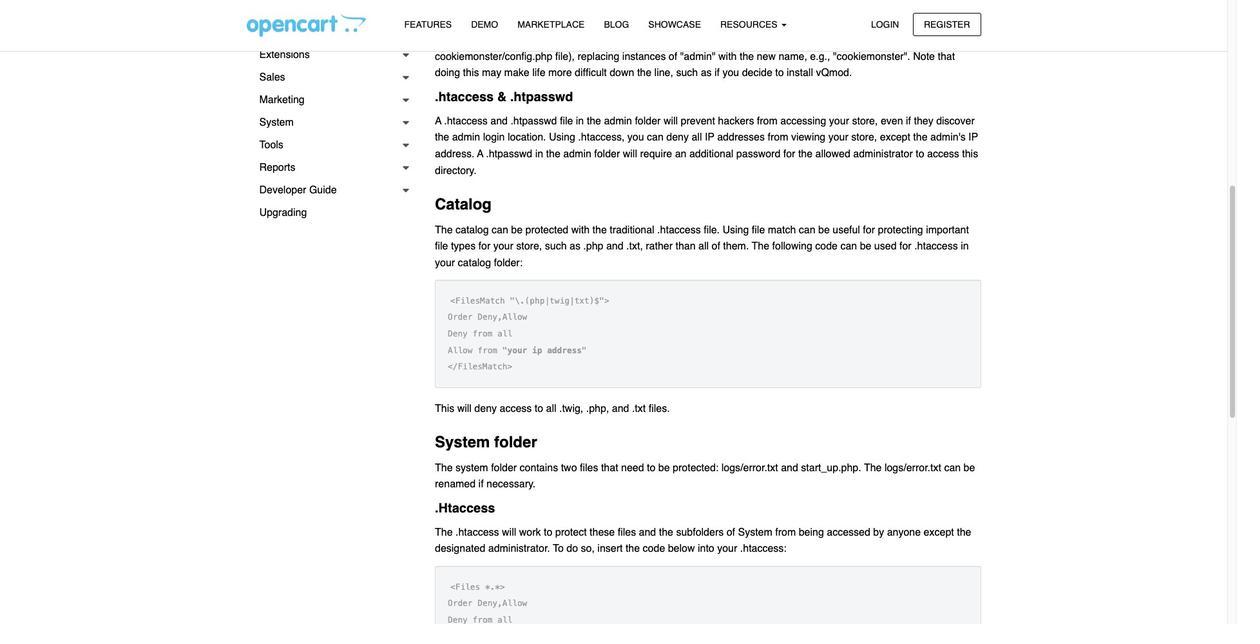 Task type: vqa. For each thing, say whether or not it's contained in the screenshot.
that
yes



Task type: describe. For each thing, give the bounding box(es) containing it.
<filesmatch "\.(php|twig|txt)$">
[[451, 296, 610, 306]]

.htaccess up than at the right of page
[[658, 224, 701, 236]]

0 vertical spatial catalog
[[456, 224, 489, 236]]

even
[[881, 115, 904, 127]]

upgrading
[[260, 207, 307, 219]]

from inside the .htaccess will work to protect these files and the subfolders of system from being accessed by anyone except the designated administrator. to do so, insert the code below into your .htaccess:
[[776, 527, 796, 538]]

0 horizontal spatial in
[[536, 148, 544, 160]]

all left .twig, at left bottom
[[546, 403, 557, 414]]

and left .txt
[[612, 403, 630, 414]]

folder up contains
[[495, 434, 538, 452]]

except inside the .htaccess will work to protect these files and the subfolders of system from being accessed by anyone except the designated administrator. to do so, insert the code below into your .htaccess:
[[924, 527, 955, 538]]

the down location.
[[546, 148, 561, 160]]

if inside the system folder contains two files that need to be protected: logs/error.txt and start_up.php. the logs/error.txt can be renamed if necessary.
[[479, 479, 484, 490]]

the for the system folder contains two files that need to be protected: logs/error.txt and start_up.php. the logs/error.txt can be renamed if necessary.
[[435, 462, 453, 474]]

register link
[[914, 13, 982, 36]]

files inside the .htaccess will work to protect these files and the subfolders of system from being accessed by anyone except the designated administrator. to do so, insert the code below into your .htaccess:
[[618, 527, 636, 538]]

a .htaccess and .htpasswd file in the admin folder will prevent hackers from accessing your store, even if they discover the admin login location. using .htaccess, you can deny all ip addresses from viewing your store, except the admin's ip address. a .htpasswd in the admin folder will require an additional password for the allowed administrator to access this directory.
[[435, 115, 979, 176]]

work
[[519, 527, 541, 538]]

<files
[[451, 582, 480, 592]]

the up the .htaccess,
[[587, 115, 601, 127]]

.htaccess
[[435, 501, 495, 516]]

as
[[570, 241, 581, 252]]

directory.
[[435, 165, 477, 176]]

to
[[553, 543, 564, 555]]

them.
[[724, 241, 749, 252]]

allowed
[[816, 148, 851, 160]]

marketing link
[[247, 89, 416, 112]]

&
[[498, 90, 507, 105]]

1 " from the left
[[503, 345, 508, 355]]

opencart - open source shopping cart solution image
[[247, 14, 366, 37]]

this will deny access to all .twig, .php, and .txt files.
[[435, 403, 670, 414]]

all inside a .htaccess and .htpasswd file in the admin folder will prevent hackers from accessing your store, even if they discover the admin login location. using .htaccess, you can deny all ip addresses from viewing your store, except the admin's ip address. a .htpasswd in the admin folder will require an additional password for the allowed administrator to access this directory.
[[692, 132, 702, 143]]

the for the catalog can be protected with the traditional .htaccess file. using file match can be useful for protecting important file types for your store, such as .php and .txt, rather than all of them. the following code can be used for .htaccess in your catalog folder:
[[435, 224, 453, 236]]

from up addresses
[[757, 115, 778, 127]]

they
[[915, 115, 934, 127]]

into
[[698, 543, 715, 555]]

additional
[[690, 148, 734, 160]]

deny,allow for "\.(php|twig|txt)$">
[[478, 312, 528, 322]]

.htaccess down important
[[915, 241, 959, 252]]

system link
[[247, 112, 416, 134]]

access inside a .htaccess and .htpasswd file in the admin folder will prevent hackers from accessing your store, even if they discover the admin login location. using .htaccess, you can deny all ip addresses from viewing your store, except the admin's ip address. a .htpasswd in the admin folder will require an additional password for the allowed administrator to access this directory.
[[928, 148, 960, 160]]

folder down the .htaccess,
[[595, 148, 620, 160]]

0 vertical spatial store,
[[853, 115, 878, 127]]

deny,allow for *.*>
[[478, 598, 528, 608]]

protect
[[556, 527, 587, 538]]

folder inside the system folder contains two files that need to be protected: logs/error.txt and start_up.php. the logs/error.txt can be renamed if necessary.
[[491, 462, 517, 474]]

"\.(php|twig|txt)$">
[[510, 296, 610, 306]]

.htaccess left &
[[435, 90, 494, 105]]

login link
[[861, 13, 911, 36]]

from right the deny
[[473, 329, 493, 339]]

do
[[567, 543, 578, 555]]

necessary.
[[487, 479, 536, 490]]

and inside the system folder contains two files that need to be protected: logs/error.txt and start_up.php. the logs/error.txt can be renamed if necessary.
[[782, 462, 799, 474]]

.htaccess:
[[741, 543, 787, 555]]

rather
[[646, 241, 673, 252]]

to inside the system folder contains two files that need to be protected: logs/error.txt and start_up.php. the logs/error.txt can be renamed if necessary.
[[647, 462, 656, 474]]

that
[[601, 462, 619, 474]]

these
[[590, 527, 615, 538]]

addresses
[[718, 132, 765, 143]]

location.
[[508, 132, 546, 143]]

2 vertical spatial admin
[[564, 148, 592, 160]]

ip
[[533, 345, 543, 355]]

features link
[[395, 14, 462, 36]]

vqmod
[[260, 1, 289, 12]]

tools
[[260, 139, 284, 151]]

the right start_up.php.
[[865, 462, 882, 474]]

resources
[[721, 19, 780, 30]]

.htaccess,
[[579, 132, 625, 143]]

deny
[[448, 329, 468, 339]]

administrator.
[[489, 543, 550, 555]]

marketplace
[[518, 19, 585, 30]]

for inside a .htaccess and .htpasswd file in the admin folder will prevent hackers from accessing your store, even if they discover the admin login location. using .htaccess, you can deny all ip addresses from viewing your store, except the admin's ip address. a .htpasswd in the admin folder will require an additional password for the allowed administrator to access this directory.
[[784, 148, 796, 160]]

blog
[[604, 19, 629, 30]]

tools link
[[247, 134, 416, 157]]

showcase
[[649, 19, 701, 30]]

two
[[561, 462, 577, 474]]

allow
[[448, 345, 473, 355]]

an
[[675, 148, 687, 160]]

traditional
[[610, 224, 655, 236]]

the right insert on the bottom of the page
[[626, 543, 640, 555]]

sales
[[260, 72, 285, 83]]

prevent
[[681, 115, 716, 127]]

system for system
[[260, 117, 294, 128]]

0 vertical spatial catalog
[[260, 26, 295, 38]]

from up </filesmatch>
[[478, 345, 498, 355]]

the system folder contains two files that need to be protected: logs/error.txt and start_up.php. the logs/error.txt can be renamed if necessary.
[[435, 462, 976, 490]]

catalog link
[[247, 21, 416, 44]]

subfolders
[[677, 527, 724, 538]]

start_up.php.
[[802, 462, 862, 474]]

from up password
[[768, 132, 789, 143]]

the .htaccess will work to protect these files and the subfolders of system from being accessed by anyone except the designated administrator. to do so, insert the code below into your .htaccess:
[[435, 527, 972, 555]]

login
[[483, 132, 505, 143]]

2 " from the left
[[582, 345, 587, 355]]

1 logs/error.txt from the left
[[722, 462, 779, 474]]

the up the address.
[[435, 132, 450, 143]]

0 vertical spatial .htpasswd
[[510, 90, 574, 105]]

folder:
[[494, 257, 523, 269]]

the right anyone
[[958, 527, 972, 538]]

designated
[[435, 543, 486, 555]]

the down viewing
[[799, 148, 813, 160]]

match
[[768, 224, 796, 236]]

file.
[[704, 224, 720, 236]]

developer guide link
[[247, 179, 416, 202]]

system folder
[[435, 434, 538, 452]]

<filesmatch
[[451, 296, 505, 306]]

upgrading link
[[247, 202, 416, 224]]

accessing
[[781, 115, 827, 127]]

</filesmatch>
[[448, 362, 513, 372]]

your inside the .htaccess will work to protect these files and the subfolders of system from being accessed by anyone except the designated administrator. to do so, insert the code below into your .htaccess:
[[718, 543, 738, 555]]

developer
[[260, 184, 307, 196]]

guide
[[309, 184, 337, 196]]

and inside a .htaccess and .htpasswd file in the admin folder will prevent hackers from accessing your store, even if they discover the admin login location. using .htaccess, you can deny all ip addresses from viewing your store, except the admin's ip address. a .htpasswd in the admin folder will require an additional password for the allowed administrator to access this directory.
[[491, 115, 508, 127]]

.twig,
[[560, 403, 584, 414]]

marketing
[[260, 94, 305, 106]]

showcase link
[[639, 14, 711, 36]]

login
[[872, 19, 900, 29]]

order deny,allow for <files
[[448, 598, 528, 608]]

0 horizontal spatial admin
[[452, 132, 480, 143]]

will right this
[[458, 403, 472, 414]]

if inside a .htaccess and .htpasswd file in the admin folder will prevent hackers from accessing your store, even if they discover the admin login location. using .htaccess, you can deny all ip addresses from viewing your store, except the admin's ip address. a .htpasswd in the admin folder will require an additional password for the allowed administrator to access this directory.
[[907, 115, 912, 127]]

system
[[456, 462, 489, 474]]



Task type: locate. For each thing, give the bounding box(es) containing it.
order deny,allow down "*.*>"
[[448, 598, 528, 608]]

in
[[576, 115, 584, 127], [536, 148, 544, 160], [961, 241, 969, 252]]

2 order deny,allow from the top
[[448, 598, 528, 608]]

2 logs/error.txt from the left
[[885, 462, 942, 474]]

using inside a .htaccess and .htpasswd file in the admin folder will prevent hackers from accessing your store, even if they discover the admin login location. using .htaccess, you can deny all ip addresses from viewing your store, except the admin's ip address. a .htpasswd in the admin folder will require an additional password for the allowed administrator to access this directory.
[[549, 132, 576, 143]]

code left below
[[643, 543, 666, 555]]

1 vertical spatial except
[[924, 527, 955, 538]]

access down admin's
[[928, 148, 960, 160]]

1 horizontal spatial except
[[924, 527, 955, 538]]

1 horizontal spatial "
[[582, 345, 587, 355]]

blog link
[[595, 14, 639, 36]]

0 horizontal spatial access
[[500, 403, 532, 414]]

1 horizontal spatial logs/error.txt
[[885, 462, 942, 474]]

0 vertical spatial order deny,allow
[[448, 312, 528, 322]]

2 vertical spatial .htpasswd
[[486, 148, 533, 160]]

1 vertical spatial in
[[536, 148, 544, 160]]

0 horizontal spatial ip
[[705, 132, 715, 143]]

system up .htaccess:
[[739, 527, 773, 538]]

0 horizontal spatial catalog
[[260, 26, 295, 38]]

the up designated
[[435, 527, 453, 538]]

developer guide
[[260, 184, 337, 196]]

all up "allow from " your ip address ""
[[498, 329, 513, 339]]

allow from " your ip address "
[[448, 345, 587, 355]]

1 vertical spatial code
[[643, 543, 666, 555]]

and
[[491, 115, 508, 127], [607, 241, 624, 252], [612, 403, 630, 414], [782, 462, 799, 474], [639, 527, 657, 538]]

1 ip from the left
[[705, 132, 715, 143]]

access
[[928, 148, 960, 160], [500, 403, 532, 414]]

register
[[924, 19, 971, 29]]

deny up system folder
[[475, 403, 497, 414]]

.htaccess
[[435, 90, 494, 105], [444, 115, 488, 127], [658, 224, 701, 236], [915, 241, 959, 252], [456, 527, 499, 538]]

system for system folder
[[435, 434, 490, 452]]

1 horizontal spatial access
[[928, 148, 960, 160]]

to
[[916, 148, 925, 160], [535, 403, 544, 414], [647, 462, 656, 474], [544, 527, 553, 538]]

0 horizontal spatial using
[[549, 132, 576, 143]]

and left start_up.php.
[[782, 462, 799, 474]]

deny inside a .htaccess and .htpasswd file in the admin folder will prevent hackers from accessing your store, even if they discover the admin login location. using .htaccess, you can deny all ip addresses from viewing your store, except the admin's ip address. a .htpasswd in the admin folder will require an additional password for the allowed administrator to access this directory.
[[667, 132, 689, 143]]

0 horizontal spatial file
[[435, 241, 448, 252]]

1 vertical spatial .htpasswd
[[511, 115, 557, 127]]

with
[[572, 224, 590, 236]]

1 vertical spatial using
[[723, 224, 749, 236]]

" up </filesmatch>
[[503, 345, 508, 355]]

0 horizontal spatial files
[[580, 462, 599, 474]]

using inside the catalog can be protected with the traditional .htaccess file. using file match can be useful for protecting important file types for your store, such as .php and .txt, rather than all of them. the following code can be used for .htaccess in your catalog folder:
[[723, 224, 749, 236]]

will up administrator.
[[502, 527, 517, 538]]

system inside the .htaccess will work to protect these files and the subfolders of system from being accessed by anyone except the designated administrator. to do so, insert the code below into your .htaccess:
[[739, 527, 773, 538]]

1 horizontal spatial catalog
[[435, 196, 492, 214]]

1 horizontal spatial in
[[576, 115, 584, 127]]

deny from all
[[448, 329, 513, 339]]

1 deny,allow from the top
[[478, 312, 528, 322]]

code inside the catalog can be protected with the traditional .htaccess file. using file match can be useful for protecting important file types for your store, such as .php and .txt, rather than all of them. the following code can be used for .htaccess in your catalog folder:
[[816, 241, 838, 252]]

to down they
[[916, 148, 925, 160]]

protecting
[[878, 224, 924, 236]]

for right useful on the top of the page
[[864, 224, 876, 236]]

1 vertical spatial a
[[477, 148, 484, 160]]

used
[[875, 241, 897, 252]]

0 horizontal spatial deny
[[475, 403, 497, 414]]

ip
[[705, 132, 715, 143], [969, 132, 979, 143]]

order deny,allow for <filesmatch
[[448, 312, 528, 322]]

0 vertical spatial if
[[907, 115, 912, 127]]

a
[[435, 115, 442, 127], [477, 148, 484, 160]]

can inside a .htaccess and .htpasswd file in the admin folder will prevent hackers from accessing your store, even if they discover the admin login location. using .htaccess, you can deny all ip addresses from viewing your store, except the admin's ip address. a .htpasswd in the admin folder will require an additional password for the allowed administrator to access this directory.
[[647, 132, 664, 143]]

using up them.
[[723, 224, 749, 236]]

1 vertical spatial store,
[[852, 132, 878, 143]]

0 vertical spatial access
[[928, 148, 960, 160]]

.htpasswd right &
[[510, 90, 574, 105]]

code down useful on the top of the page
[[816, 241, 838, 252]]

1 horizontal spatial ip
[[969, 132, 979, 143]]

.htaccess inside the .htaccess will work to protect these files and the subfolders of system from being accessed by anyone except the designated administrator. to do so, insert the code below into your .htaccess:
[[456, 527, 499, 538]]

1 vertical spatial deny,allow
[[478, 598, 528, 608]]

.txt
[[632, 403, 646, 414]]

to right need
[[647, 462, 656, 474]]

0 horizontal spatial if
[[479, 479, 484, 490]]

features
[[405, 19, 452, 30]]

hackers
[[718, 115, 755, 127]]

will left prevent
[[664, 115, 678, 127]]

for down the protecting
[[900, 241, 912, 252]]

0 vertical spatial file
[[560, 115, 573, 127]]

and inside the catalog can be protected with the traditional .htaccess file. using file match can be useful for protecting important file types for your store, such as .php and .txt, rather than all of them. the following code can be used for .htaccess in your catalog folder:
[[607, 241, 624, 252]]

contains
[[520, 462, 558, 474]]

files.
[[649, 403, 670, 414]]

0 vertical spatial of
[[712, 241, 721, 252]]

important
[[927, 224, 970, 236]]

1 vertical spatial deny
[[475, 403, 497, 414]]

1 horizontal spatial using
[[723, 224, 749, 236]]

deny up an
[[667, 132, 689, 143]]

to left .twig, at left bottom
[[535, 403, 544, 414]]

folder up you
[[635, 115, 661, 127]]

0 horizontal spatial system
[[260, 117, 294, 128]]

1 horizontal spatial of
[[727, 527, 736, 538]]

catalog up the extensions
[[260, 26, 295, 38]]

0 horizontal spatial code
[[643, 543, 666, 555]]

protected:
[[673, 462, 719, 474]]

1 vertical spatial catalog
[[458, 257, 491, 269]]

catalog
[[456, 224, 489, 236], [458, 257, 491, 269]]

the up renamed
[[435, 462, 453, 474]]

except right anyone
[[924, 527, 955, 538]]

in down important
[[961, 241, 969, 252]]

.htaccess up designated
[[456, 527, 499, 538]]

folder up necessary.
[[491, 462, 517, 474]]

deny
[[667, 132, 689, 143], [475, 403, 497, 414]]

the inside the .htaccess will work to protect these files and the subfolders of system from being accessed by anyone except the designated administrator. to do so, insert the code below into your .htaccess:
[[435, 527, 453, 538]]

using right location.
[[549, 132, 576, 143]]

ip up additional
[[705, 132, 715, 143]]

0 vertical spatial deny
[[667, 132, 689, 143]]

and inside the .htaccess will work to protect these files and the subfolders of system from being accessed by anyone except the designated administrator. to do so, insert the code below into your .htaccess:
[[639, 527, 657, 538]]

all down prevent
[[692, 132, 702, 143]]

a up the address.
[[435, 115, 442, 127]]

1 horizontal spatial file
[[560, 115, 573, 127]]

renamed
[[435, 479, 476, 490]]

1 vertical spatial if
[[479, 479, 484, 490]]

code inside the .htaccess will work to protect these files and the subfolders of system from being accessed by anyone except the designated administrator. to do so, insert the code below into your .htaccess:
[[643, 543, 666, 555]]

can inside the system folder contains two files that need to be protected: logs/error.txt and start_up.php. the logs/error.txt can be renamed if necessary.
[[945, 462, 961, 474]]

of inside the .htaccess will work to protect these files and the subfolders of system from being accessed by anyone except the designated administrator. to do so, insert the code below into your .htaccess:
[[727, 527, 736, 538]]

so,
[[581, 543, 595, 555]]

the inside the catalog can be protected with the traditional .htaccess file. using file match can be useful for protecting important file types for your store, such as .php and .txt, rather than all of them. the following code can be used for .htaccess in your catalog folder:
[[593, 224, 607, 236]]

.htaccess inside a .htaccess and .htpasswd file in the admin folder will prevent hackers from accessing your store, even if they discover the admin login location. using .htaccess, you can deny all ip addresses from viewing your store, except the admin's ip address. a .htpasswd in the admin folder will require an additional password for the allowed administrator to access this directory.
[[444, 115, 488, 127]]

protected
[[526, 224, 569, 236]]

if left they
[[907, 115, 912, 127]]

the up types
[[435, 224, 453, 236]]

will
[[664, 115, 678, 127], [623, 148, 638, 160], [458, 403, 472, 414], [502, 527, 517, 538]]

code
[[816, 241, 838, 252], [643, 543, 666, 555]]

2 vertical spatial store,
[[517, 241, 542, 252]]

all
[[692, 132, 702, 143], [699, 241, 709, 252], [498, 329, 513, 339], [546, 403, 557, 414]]

such
[[545, 241, 567, 252]]

the catalog can be protected with the traditional .htaccess file. using file match can be useful for protecting important file types for your store, such as .php and .txt, rather than all of them. the following code can be used for .htaccess in your catalog folder:
[[435, 224, 970, 269]]

all right than at the right of page
[[699, 241, 709, 252]]

demo
[[471, 19, 498, 30]]

the up below
[[659, 527, 674, 538]]

from left being
[[776, 527, 796, 538]]

.htaccess up the login
[[444, 115, 488, 127]]

0 vertical spatial except
[[881, 132, 911, 143]]

1 horizontal spatial a
[[477, 148, 484, 160]]

store, down protected
[[517, 241, 542, 252]]

1 vertical spatial access
[[500, 403, 532, 414]]

admin up the .htaccess,
[[604, 115, 632, 127]]

1 vertical spatial admin
[[452, 132, 480, 143]]

2 vertical spatial file
[[435, 241, 448, 252]]

require
[[640, 148, 673, 160]]

viewing
[[792, 132, 826, 143]]

the
[[587, 115, 601, 127], [435, 132, 450, 143], [914, 132, 928, 143], [546, 148, 561, 160], [799, 148, 813, 160], [593, 224, 607, 236], [659, 527, 674, 538], [958, 527, 972, 538], [626, 543, 640, 555]]

for right types
[[479, 241, 491, 252]]

0 vertical spatial system
[[260, 117, 294, 128]]

0 vertical spatial order
[[448, 312, 473, 322]]

.php,
[[587, 403, 609, 414]]

1 order from the top
[[448, 312, 473, 322]]

being
[[799, 527, 825, 538]]

file inside a .htaccess and .htpasswd file in the admin folder will prevent hackers from accessing your store, even if they discover the admin login location. using .htaccess, you can deny all ip addresses from viewing your store, except the admin's ip address. a .htpasswd in the admin folder will require an additional password for the allowed administrator to access this directory.
[[560, 115, 573, 127]]

2 ip from the left
[[969, 132, 979, 143]]

the for the .htaccess will work to protect these files and the subfolders of system from being accessed by anyone except the designated administrator. to do so, insert the code below into your .htaccess:
[[435, 527, 453, 538]]

in up the .htaccess,
[[576, 115, 584, 127]]

the up .php
[[593, 224, 607, 236]]

1 horizontal spatial if
[[907, 115, 912, 127]]

1 vertical spatial catalog
[[435, 196, 492, 214]]

useful
[[833, 224, 861, 236]]

a down the login
[[477, 148, 484, 160]]

this
[[963, 148, 979, 160]]

of down 'file.'
[[712, 241, 721, 252]]

ip up this
[[969, 132, 979, 143]]

in down location.
[[536, 148, 544, 160]]

if
[[907, 115, 912, 127], [479, 479, 484, 490]]

files inside the system folder contains two files that need to be protected: logs/error.txt and start_up.php. the logs/error.txt can be renamed if necessary.
[[580, 462, 599, 474]]

1 horizontal spatial admin
[[564, 148, 592, 160]]

0 horizontal spatial except
[[881, 132, 911, 143]]

2 horizontal spatial admin
[[604, 115, 632, 127]]

1 vertical spatial system
[[435, 434, 490, 452]]

the down they
[[914, 132, 928, 143]]

order for <files *.*>
[[448, 598, 473, 608]]

order down <files
[[448, 598, 473, 608]]

1 vertical spatial files
[[618, 527, 636, 538]]

files
[[580, 462, 599, 474], [618, 527, 636, 538]]

1 vertical spatial order deny,allow
[[448, 598, 528, 608]]

insert
[[598, 543, 623, 555]]

0 horizontal spatial logs/error.txt
[[722, 462, 779, 474]]

0 horizontal spatial a
[[435, 115, 442, 127]]

to inside the .htaccess will work to protect these files and the subfolders of system from being accessed by anyone except the designated administrator. to do so, insert the code below into your .htaccess:
[[544, 527, 553, 538]]

0 horizontal spatial of
[[712, 241, 721, 252]]

1 horizontal spatial files
[[618, 527, 636, 538]]

to right work
[[544, 527, 553, 538]]

catalog
[[260, 26, 295, 38], [435, 196, 492, 214]]

0 vertical spatial using
[[549, 132, 576, 143]]

admin's
[[931, 132, 966, 143]]

catalog down directory.
[[435, 196, 492, 214]]

system up system at the left
[[435, 434, 490, 452]]

all inside the catalog can be protected with the traditional .htaccess file. using file match can be useful for protecting important file types for your store, such as .php and .txt, rather than all of them. the following code can be used for .htaccess in your catalog folder:
[[699, 241, 709, 252]]

2 order from the top
[[448, 598, 473, 608]]

and up the login
[[491, 115, 508, 127]]

.htpasswd down the login
[[486, 148, 533, 160]]

the right them.
[[752, 241, 770, 252]]

admin down the .htaccess,
[[564, 148, 592, 160]]

order up the deny
[[448, 312, 473, 322]]

will down you
[[623, 148, 638, 160]]

order
[[448, 312, 473, 322], [448, 598, 473, 608]]

*.*>
[[485, 582, 505, 592]]

2 vertical spatial in
[[961, 241, 969, 252]]

2 deny,allow from the top
[[478, 598, 528, 608]]

catalog up types
[[456, 224, 489, 236]]

0 horizontal spatial "
[[503, 345, 508, 355]]

1 vertical spatial file
[[752, 224, 765, 236]]

1 vertical spatial of
[[727, 527, 736, 538]]

system up 'tools'
[[260, 117, 294, 128]]

store, up administrator
[[852, 132, 878, 143]]

to inside a .htaccess and .htpasswd file in the admin folder will prevent hackers from accessing your store, even if they discover the admin login location. using .htaccess, you can deny all ip addresses from viewing your store, except the admin's ip address. a .htpasswd in the admin folder will require an additional password for the allowed administrator to access this directory.
[[916, 148, 925, 160]]

1 horizontal spatial system
[[435, 434, 490, 452]]

0 vertical spatial code
[[816, 241, 838, 252]]

accessed
[[827, 527, 871, 538]]

deny,allow
[[478, 312, 528, 322], [478, 598, 528, 608]]

0 vertical spatial in
[[576, 115, 584, 127]]

2 horizontal spatial file
[[752, 224, 765, 236]]

of right subfolders
[[727, 527, 736, 538]]

deny,allow down "*.*>"
[[478, 598, 528, 608]]

reports
[[260, 162, 296, 173]]

for
[[784, 148, 796, 160], [864, 224, 876, 236], [479, 241, 491, 252], [900, 241, 912, 252]]

2 horizontal spatial in
[[961, 241, 969, 252]]

store, inside the catalog can be protected with the traditional .htaccess file. using file match can be useful for protecting important file types for your store, such as .php and .txt, rather than all of them. the following code can be used for .htaccess in your catalog folder:
[[517, 241, 542, 252]]

except inside a .htaccess and .htpasswd file in the admin folder will prevent hackers from accessing your store, even if they discover the admin login location. using .htaccess, you can deny all ip addresses from viewing your store, except the admin's ip address. a .htpasswd in the admin folder will require an additional password for the allowed administrator to access this directory.
[[881, 132, 911, 143]]

order deny,allow up deny from all
[[448, 312, 528, 322]]

if down system at the left
[[479, 479, 484, 490]]

except
[[881, 132, 911, 143], [924, 527, 955, 538]]

0 vertical spatial admin
[[604, 115, 632, 127]]

marketplace link
[[508, 14, 595, 36]]

" right ip
[[582, 345, 587, 355]]

in inside the catalog can be protected with the traditional .htaccess file. using file match can be useful for protecting important file types for your store, such as .php and .txt, rather than all of them. the following code can be used for .htaccess in your catalog folder:
[[961, 241, 969, 252]]

vqmod link
[[247, 0, 416, 18]]

and left .txt,
[[607, 241, 624, 252]]

by
[[874, 527, 885, 538]]

demo link
[[462, 14, 508, 36]]

2 horizontal spatial system
[[739, 527, 773, 538]]

0 vertical spatial deny,allow
[[478, 312, 528, 322]]

1 order deny,allow from the top
[[448, 312, 528, 322]]

store, left even on the right of the page
[[853, 115, 878, 127]]

files up insert on the bottom of the page
[[618, 527, 636, 538]]

deny,allow up deny from all
[[478, 312, 528, 322]]

sales link
[[247, 66, 416, 89]]

order deny,allow
[[448, 312, 528, 322], [448, 598, 528, 608]]

2 vertical spatial system
[[739, 527, 773, 538]]

0 vertical spatial a
[[435, 115, 442, 127]]

except down even on the right of the page
[[881, 132, 911, 143]]

below
[[668, 543, 695, 555]]

logs/error.txt
[[722, 462, 779, 474], [885, 462, 942, 474]]

will inside the .htaccess will work to protect these files and the subfolders of system from being accessed by anyone except the designated administrator. to do so, insert the code below into your .htaccess:
[[502, 527, 517, 538]]

.htpasswd up location.
[[511, 115, 557, 127]]

need
[[622, 462, 644, 474]]

.htpasswd
[[510, 90, 574, 105], [511, 115, 557, 127], [486, 148, 533, 160]]

password
[[737, 148, 781, 160]]

of inside the catalog can be protected with the traditional .htaccess file. using file match can be useful for protecting important file types for your store, such as .php and .txt, rather than all of them. the following code can be used for .htaccess in your catalog folder:
[[712, 241, 721, 252]]

catalog down types
[[458, 257, 491, 269]]

admin up the address.
[[452, 132, 480, 143]]

1 horizontal spatial code
[[816, 241, 838, 252]]

access up system folder
[[500, 403, 532, 414]]

and right these
[[639, 527, 657, 538]]

using
[[549, 132, 576, 143], [723, 224, 749, 236]]

administrator
[[854, 148, 913, 160]]

.txt,
[[627, 241, 643, 252]]

1 horizontal spatial deny
[[667, 132, 689, 143]]

address.
[[435, 148, 475, 160]]

1 vertical spatial order
[[448, 598, 473, 608]]

system
[[260, 117, 294, 128], [435, 434, 490, 452], [739, 527, 773, 538]]

files right two
[[580, 462, 599, 474]]

you
[[628, 132, 644, 143]]

for down viewing
[[784, 148, 796, 160]]

0 vertical spatial files
[[580, 462, 599, 474]]

order for <filesmatch "\.(php|twig|txt)$">
[[448, 312, 473, 322]]



